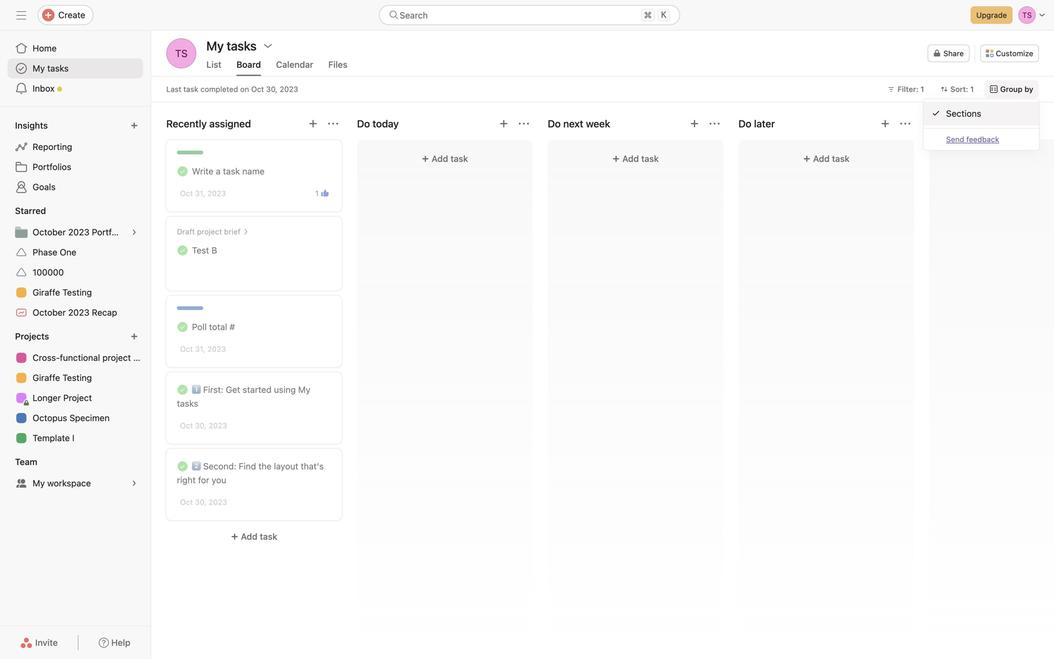 Task type: vqa. For each thing, say whether or not it's contained in the screenshot.
First:
yes



Task type: describe. For each thing, give the bounding box(es) containing it.
october 2023 portfolio
[[33, 227, 126, 237]]

2️⃣ second: find the layout that's right for you
[[177, 461, 324, 485]]

october 2023 recap link
[[8, 303, 143, 323]]

projects button
[[13, 328, 60, 345]]

longer
[[33, 393, 61, 403]]

hide sidebar image
[[16, 10, 26, 20]]

#
[[230, 322, 235, 332]]

31, for first oct 31, 2023 dropdown button from the bottom of the page
[[195, 345, 205, 353]]

started
[[243, 385, 272, 395]]

reporting link
[[8, 137, 143, 157]]

add task button for do later
[[747, 148, 907, 170]]

plan
[[133, 353, 151, 363]]

giraffe for first 'giraffe testing' link
[[33, 287, 60, 298]]

create
[[58, 10, 85, 20]]

phase one link
[[8, 242, 143, 262]]

completed checkbox for poll
[[175, 320, 190, 335]]

recently assigned
[[166, 118, 251, 130]]

list
[[207, 59, 222, 70]]

sort: 1 button
[[935, 80, 980, 98]]

insights element
[[0, 114, 151, 200]]

cross-functional project plan link
[[8, 348, 151, 368]]

my workspace
[[33, 478, 91, 488]]

test b
[[192, 245, 217, 256]]

portfolios link
[[8, 157, 143, 177]]

my tasks
[[207, 38, 257, 53]]

2023 down calendar link
[[280, 85, 298, 94]]

tasks inside 1️⃣ first: get started using my tasks
[[177, 398, 198, 409]]

team button
[[13, 453, 49, 471]]

share button
[[928, 45, 970, 62]]

october 2023 recap
[[33, 307, 117, 318]]

projects element
[[0, 325, 151, 451]]

share
[[944, 49, 965, 58]]

customize
[[997, 49, 1034, 58]]

1 inside button
[[315, 189, 319, 198]]

1 horizontal spatial project
[[197, 227, 222, 236]]

you
[[212, 475, 226, 485]]

starred
[[15, 206, 46, 216]]

on
[[240, 85, 249, 94]]

octopus
[[33, 413, 67, 423]]

calendar link
[[276, 59, 314, 76]]

completed checkbox for test
[[175, 243, 190, 258]]

100000 link
[[8, 262, 143, 283]]

get
[[226, 385, 240, 395]]

my for my tasks
[[33, 63, 45, 73]]

write
[[192, 166, 214, 176]]

oct 30, 2023 for tasks
[[180, 421, 227, 430]]

invite
[[35, 638, 58, 648]]

100000
[[33, 267, 64, 278]]

second:
[[203, 461, 237, 472]]

oct 31, 2023 for 1st oct 31, 2023 dropdown button
[[180, 189, 226, 198]]

Search tasks, projects, and more text field
[[379, 5, 681, 25]]

teams element
[[0, 451, 151, 496]]

files
[[329, 59, 348, 70]]

specimen
[[70, 413, 110, 423]]

my tasks link
[[8, 58, 143, 78]]

add task image for do next week
[[690, 119, 700, 129]]

template i
[[33, 433, 75, 443]]

october for october 2023 portfolio
[[33, 227, 66, 237]]

2 giraffe testing link from the top
[[8, 368, 143, 388]]

completed checkbox for write
[[175, 164, 190, 179]]

portfolios
[[33, 162, 71, 172]]

goals
[[33, 182, 56, 192]]

add for do today
[[432, 154, 449, 164]]

oct down "write"
[[180, 189, 193, 198]]

reporting
[[33, 142, 72, 152]]

1 oct 31, 2023 button from the top
[[180, 189, 226, 198]]

add task for do today
[[432, 154, 468, 164]]

k
[[662, 10, 667, 20]]

poll
[[192, 322, 207, 332]]

add task for do next week
[[623, 154, 659, 164]]

inbox link
[[8, 78, 143, 99]]

help
[[111, 638, 131, 648]]

oct down the poll
[[180, 345, 193, 353]]

completed image for poll total #
[[175, 320, 190, 335]]

1️⃣
[[192, 385, 201, 395]]

recap
[[92, 307, 117, 318]]

completed checkbox for 1️⃣ first: get started using my tasks
[[175, 382, 190, 397]]

completed checkbox for 2️⃣ second: find the layout that's right for you
[[175, 459, 190, 474]]

2023 down total
[[208, 345, 226, 353]]

my workspace link
[[8, 473, 143, 493]]

board
[[237, 59, 261, 70]]

completed image for 2️⃣ second: find the layout that's right for you
[[175, 459, 190, 474]]

31, for 1st oct 31, 2023 dropdown button
[[195, 189, 205, 198]]

cross-functional project plan
[[33, 353, 151, 363]]

feedback
[[967, 135, 1000, 144]]

sort: 1
[[951, 85, 975, 94]]

giraffe for 1st 'giraffe testing' link from the bottom of the page
[[33, 373, 60, 383]]

add task button for do next week
[[556, 148, 716, 170]]

1 for filter: 1
[[921, 85, 925, 94]]

sort:
[[951, 85, 969, 94]]

create button
[[38, 5, 94, 25]]

do next week
[[548, 118, 611, 130]]

add for do later
[[814, 154, 830, 164]]

2023 left the recap
[[68, 307, 90, 318]]

help button
[[91, 632, 139, 654]]

home link
[[8, 38, 143, 58]]

my for my workspace
[[33, 478, 45, 488]]

2023 down a on the top of page
[[208, 189, 226, 198]]

add for do next week
[[623, 154, 639, 164]]

insights
[[15, 120, 48, 131]]

add task image for recently assigned
[[308, 119, 318, 129]]

giraffe testing for 1st 'giraffe testing' link from the bottom of the page
[[33, 373, 92, 383]]

filter: 1 button
[[883, 80, 930, 98]]

1️⃣ first: get started using my tasks
[[177, 385, 311, 409]]

do later
[[739, 118, 776, 130]]

add task image for do later
[[881, 119, 891, 129]]

for
[[198, 475, 209, 485]]

send feedback
[[947, 135, 1000, 144]]

completed image for 1️⃣ first: get started using my tasks
[[175, 382, 190, 397]]

the
[[259, 461, 272, 472]]

0 horizontal spatial project
[[103, 353, 131, 363]]

oct down 1️⃣
[[180, 421, 193, 430]]

projects
[[15, 331, 49, 342]]

send feedback link
[[947, 134, 1000, 145]]

global element
[[0, 31, 151, 106]]

oct right the on
[[251, 85, 264, 94]]



Task type: locate. For each thing, give the bounding box(es) containing it.
1 giraffe from the top
[[33, 287, 60, 298]]

upgrade
[[977, 11, 1008, 19]]

2 vertical spatial my
[[33, 478, 45, 488]]

0 vertical spatial tasks
[[47, 63, 69, 73]]

add task image down calendar link
[[308, 119, 318, 129]]

0 vertical spatial giraffe testing
[[33, 287, 92, 298]]

3 add task image from the left
[[881, 119, 891, 129]]

list link
[[207, 59, 222, 76]]

1 horizontal spatial more section actions image
[[710, 119, 720, 129]]

completed image left test
[[175, 243, 190, 258]]

completed checkbox left test
[[175, 243, 190, 258]]

1 vertical spatial completed image
[[175, 243, 190, 258]]

add inside button
[[950, 118, 969, 130]]

more section actions image
[[328, 119, 338, 129], [710, 119, 720, 129]]

a
[[216, 166, 221, 176]]

group by
[[1001, 85, 1034, 94]]

2023
[[280, 85, 298, 94], [208, 189, 226, 198], [68, 227, 90, 237], [68, 307, 90, 318], [208, 345, 226, 353], [209, 421, 227, 430], [209, 498, 227, 507]]

30, for 2️⃣ second: find the layout that's right for you
[[195, 498, 207, 507]]

1 vertical spatial testing
[[62, 373, 92, 383]]

1 vertical spatial completed checkbox
[[175, 459, 190, 474]]

see details, october 2023 portfolio image
[[131, 229, 138, 236]]

home
[[33, 43, 57, 53]]

sections
[[947, 108, 982, 119]]

invite button
[[12, 632, 66, 654]]

testing for first 'giraffe testing' link
[[62, 287, 92, 298]]

2 horizontal spatial 1
[[971, 85, 975, 94]]

my tasks
[[33, 63, 69, 73]]

completed image for test b
[[175, 243, 190, 258]]

template i link
[[8, 428, 143, 448]]

sections option
[[924, 102, 1040, 126]]

more section actions image for do today
[[519, 119, 529, 129]]

completed image left 2️⃣
[[175, 459, 190, 474]]

2 october from the top
[[33, 307, 66, 318]]

giraffe testing link up october 2023 recap at the left top of the page
[[8, 283, 143, 303]]

0 vertical spatial my
[[33, 63, 45, 73]]

total
[[209, 322, 227, 332]]

giraffe testing link up project
[[8, 368, 143, 388]]

giraffe testing up longer project
[[33, 373, 92, 383]]

show options image
[[263, 41, 273, 51]]

find
[[239, 461, 256, 472]]

31, down "write"
[[195, 189, 205, 198]]

that's
[[301, 461, 324, 472]]

by
[[1025, 85, 1034, 94]]

giraffe testing
[[33, 287, 92, 298], [33, 373, 92, 383]]

2 vertical spatial 30,
[[195, 498, 207, 507]]

2 oct 30, 2023 button from the top
[[180, 498, 227, 507]]

oct 30, 2023 button for right
[[180, 498, 227, 507]]

1 vertical spatial oct 31, 2023
[[180, 345, 226, 353]]

add task
[[432, 154, 468, 164], [623, 154, 659, 164], [814, 154, 850, 164], [241, 531, 278, 542]]

0 vertical spatial completed checkbox
[[175, 382, 190, 397]]

0 horizontal spatial add task image
[[308, 119, 318, 129]]

2 completed image from the top
[[175, 243, 190, 258]]

oct 31, 2023 button down "write"
[[180, 189, 226, 198]]

board link
[[237, 59, 261, 76]]

1 vertical spatial giraffe testing
[[33, 373, 92, 383]]

1 vertical spatial 31,
[[195, 345, 205, 353]]

send
[[947, 135, 965, 144]]

2 giraffe from the top
[[33, 373, 60, 383]]

completed image left the poll
[[175, 320, 190, 335]]

testing down 100000 link
[[62, 287, 92, 298]]

my right using
[[298, 385, 311, 395]]

0 vertical spatial 31,
[[195, 189, 205, 198]]

1 vertical spatial completed checkbox
[[175, 243, 190, 258]]

1 vertical spatial oct 31, 2023 button
[[180, 345, 226, 353]]

last
[[166, 85, 181, 94]]

Completed checkbox
[[175, 164, 190, 179], [175, 243, 190, 258], [175, 320, 190, 335]]

oct 31, 2023 down the poll
[[180, 345, 226, 353]]

add task image down filter: 1 dropdown button
[[881, 119, 891, 129]]

oct down right
[[180, 498, 193, 507]]

1 horizontal spatial tasks
[[177, 398, 198, 409]]

project
[[63, 393, 92, 403]]

i
[[72, 433, 75, 443]]

my inside 1️⃣ first: get started using my tasks
[[298, 385, 311, 395]]

add task button
[[365, 148, 526, 170], [556, 148, 716, 170], [747, 148, 907, 170], [166, 526, 342, 548]]

None field
[[379, 5, 681, 25]]

3 completed checkbox from the top
[[175, 320, 190, 335]]

1 vertical spatial my
[[298, 385, 311, 395]]

oct 31, 2023 button down the poll
[[180, 345, 226, 353]]

brief
[[224, 227, 241, 236]]

1 completed image from the top
[[175, 164, 190, 179]]

october
[[33, 227, 66, 237], [33, 307, 66, 318]]

oct 30, 2023 button down 1️⃣
[[180, 421, 227, 430]]

longer project
[[33, 393, 92, 403]]

1 more section actions image from the left
[[519, 119, 529, 129]]

giraffe inside starred element
[[33, 287, 60, 298]]

oct 30, 2023
[[180, 421, 227, 430], [180, 498, 227, 507]]

group by button
[[985, 80, 1040, 98]]

october up phase
[[33, 227, 66, 237]]

oct 30, 2023 down 1️⃣
[[180, 421, 227, 430]]

1 oct 30, 2023 from the top
[[180, 421, 227, 430]]

1 vertical spatial oct 30, 2023 button
[[180, 498, 227, 507]]

oct 30, 2023 down for on the bottom
[[180, 498, 227, 507]]

task
[[184, 85, 199, 94], [451, 154, 468, 164], [642, 154, 659, 164], [833, 154, 850, 164], [223, 166, 240, 176], [260, 531, 278, 542]]

0 vertical spatial 30,
[[266, 85, 278, 94]]

1 button
[[313, 187, 332, 200]]

more section actions image down filter: 1 dropdown button
[[901, 119, 911, 129]]

1 for sort: 1
[[971, 85, 975, 94]]

3 completed image from the top
[[175, 382, 190, 397]]

tasks inside global 'element'
[[47, 63, 69, 73]]

2 oct 31, 2023 button from the top
[[180, 345, 226, 353]]

do today
[[357, 118, 399, 130]]

2 vertical spatial completed image
[[175, 382, 190, 397]]

2 31, from the top
[[195, 345, 205, 353]]

add section
[[950, 118, 1005, 130]]

files link
[[329, 59, 348, 76]]

giraffe
[[33, 287, 60, 298], [33, 373, 60, 383]]

tasks down 1️⃣
[[177, 398, 198, 409]]

31,
[[195, 189, 205, 198], [195, 345, 205, 353]]

add task image
[[308, 119, 318, 129], [690, 119, 700, 129], [881, 119, 891, 129]]

completed image left 1️⃣
[[175, 382, 190, 397]]

0 vertical spatial oct 31, 2023 button
[[180, 189, 226, 198]]

oct 31, 2023 for first oct 31, 2023 dropdown button from the bottom of the page
[[180, 345, 226, 353]]

1 vertical spatial project
[[103, 353, 131, 363]]

testing for 1st 'giraffe testing' link from the bottom of the page
[[62, 373, 92, 383]]

upgrade button
[[971, 6, 1013, 24]]

1 vertical spatial october
[[33, 307, 66, 318]]

october for october 2023 recap
[[33, 307, 66, 318]]

30, for 1️⃣ first: get started using my tasks
[[195, 421, 207, 430]]

using
[[274, 385, 296, 395]]

2 completed image from the top
[[175, 459, 190, 474]]

0 horizontal spatial more section actions image
[[519, 119, 529, 129]]

1 completed checkbox from the top
[[175, 382, 190, 397]]

testing down cross-functional project plan link at the left bottom
[[62, 373, 92, 383]]

layout
[[274, 461, 299, 472]]

2 more section actions image from the left
[[710, 119, 720, 129]]

0 vertical spatial completed image
[[175, 320, 190, 335]]

add task for do later
[[814, 154, 850, 164]]

giraffe testing for first 'giraffe testing' link
[[33, 287, 92, 298]]

giraffe testing inside projects element
[[33, 373, 92, 383]]

1 oct 30, 2023 button from the top
[[180, 421, 227, 430]]

section
[[971, 118, 1005, 130]]

30, down for on the bottom
[[195, 498, 207, 507]]

1 add task image from the left
[[308, 119, 318, 129]]

add task image
[[499, 119, 509, 129]]

0 horizontal spatial tasks
[[47, 63, 69, 73]]

b
[[212, 245, 217, 256]]

2023 down first: on the bottom of the page
[[209, 421, 227, 430]]

oct 30, 2023 button down for on the bottom
[[180, 498, 227, 507]]

filter: 1
[[898, 85, 925, 94]]

more section actions image left do today
[[328, 119, 338, 129]]

oct 30, 2023 button for tasks
[[180, 421, 227, 430]]

october up "projects" dropdown button at the left
[[33, 307, 66, 318]]

1 horizontal spatial more section actions image
[[901, 119, 911, 129]]

testing inside projects element
[[62, 373, 92, 383]]

30,
[[266, 85, 278, 94], [195, 421, 207, 430], [195, 498, 207, 507]]

ts
[[175, 47, 188, 59]]

goals link
[[8, 177, 143, 197]]

completed checkbox left 2️⃣
[[175, 459, 190, 474]]

1 testing from the top
[[62, 287, 92, 298]]

completed checkbox left the poll
[[175, 320, 190, 335]]

add section button
[[930, 112, 1010, 135]]

2 add task image from the left
[[690, 119, 700, 129]]

0 vertical spatial project
[[197, 227, 222, 236]]

1 giraffe testing link from the top
[[8, 283, 143, 303]]

0 horizontal spatial 1
[[315, 189, 319, 198]]

octopus specimen
[[33, 413, 110, 423]]

more section actions image for recently assigned
[[328, 119, 338, 129]]

completed image
[[175, 164, 190, 179], [175, 243, 190, 258], [175, 382, 190, 397]]

Completed checkbox
[[175, 382, 190, 397], [175, 459, 190, 474]]

0 vertical spatial completed image
[[175, 164, 190, 179]]

first:
[[203, 385, 224, 395]]

giraffe testing link
[[8, 283, 143, 303], [8, 368, 143, 388]]

add task image left the do later
[[690, 119, 700, 129]]

2️⃣
[[192, 461, 201, 472]]

inbox
[[33, 83, 55, 94]]

2 horizontal spatial add task image
[[881, 119, 891, 129]]

1 vertical spatial tasks
[[177, 398, 198, 409]]

do
[[548, 118, 561, 130]]

tasks down home
[[47, 63, 69, 73]]

2 giraffe testing from the top
[[33, 373, 92, 383]]

1 october from the top
[[33, 227, 66, 237]]

1 vertical spatial oct 30, 2023
[[180, 498, 227, 507]]

october 2023 portfolio link
[[8, 222, 143, 242]]

testing inside starred element
[[62, 287, 92, 298]]

1 horizontal spatial 1
[[921, 85, 925, 94]]

0 vertical spatial oct 30, 2023
[[180, 421, 227, 430]]

2 more section actions image from the left
[[901, 119, 911, 129]]

giraffe testing up october 2023 recap at the left top of the page
[[33, 287, 92, 298]]

0 horizontal spatial more section actions image
[[328, 119, 338, 129]]

draft project brief
[[177, 227, 241, 236]]

1 completed image from the top
[[175, 320, 190, 335]]

2 oct 30, 2023 from the top
[[180, 498, 227, 507]]

0 vertical spatial testing
[[62, 287, 92, 298]]

giraffe down cross-
[[33, 373, 60, 383]]

oct 30, 2023 for right
[[180, 498, 227, 507]]

0 vertical spatial giraffe
[[33, 287, 60, 298]]

2 completed checkbox from the top
[[175, 243, 190, 258]]

⌘
[[644, 10, 652, 20]]

31, down the poll
[[195, 345, 205, 353]]

phase
[[33, 247, 57, 257]]

1 horizontal spatial add task image
[[690, 119, 700, 129]]

more section actions image for do later
[[901, 119, 911, 129]]

giraffe inside projects element
[[33, 373, 60, 383]]

1 vertical spatial 30,
[[195, 421, 207, 430]]

workspace
[[47, 478, 91, 488]]

1 more section actions image from the left
[[328, 119, 338, 129]]

1 giraffe testing from the top
[[33, 287, 92, 298]]

0 vertical spatial october
[[33, 227, 66, 237]]

new project or portfolio image
[[131, 333, 138, 340]]

project up b
[[197, 227, 222, 236]]

last task completed on oct 30, 2023
[[166, 85, 298, 94]]

2 vertical spatial completed checkbox
[[175, 320, 190, 335]]

0 vertical spatial oct 30, 2023 button
[[180, 421, 227, 430]]

completed checkbox left "write"
[[175, 164, 190, 179]]

completed image for write a task name
[[175, 164, 190, 179]]

completed image left "write"
[[175, 164, 190, 179]]

giraffe testing inside starred element
[[33, 287, 92, 298]]

next week
[[564, 118, 611, 130]]

1 31, from the top
[[195, 189, 205, 198]]

0 vertical spatial completed checkbox
[[175, 164, 190, 179]]

0 vertical spatial giraffe testing link
[[8, 283, 143, 303]]

starred element
[[0, 200, 151, 325]]

more section actions image right add task icon in the top left of the page
[[519, 119, 529, 129]]

2023 up phase one link
[[68, 227, 90, 237]]

see details, my workspace image
[[131, 480, 138, 487]]

1
[[921, 85, 925, 94], [971, 85, 975, 94], [315, 189, 319, 198]]

1 oct 31, 2023 from the top
[[180, 189, 226, 198]]

1 vertical spatial giraffe
[[33, 373, 60, 383]]

new insights image
[[131, 122, 138, 129]]

completed
[[201, 85, 238, 94]]

0 vertical spatial oct 31, 2023
[[180, 189, 226, 198]]

functional
[[60, 353, 100, 363]]

tasks
[[47, 63, 69, 73], [177, 398, 198, 409]]

2023 down you at the left of the page
[[209, 498, 227, 507]]

project left 'plan'
[[103, 353, 131, 363]]

completed image
[[175, 320, 190, 335], [175, 459, 190, 474]]

more section actions image left the do later
[[710, 119, 720, 129]]

ts button
[[166, 38, 197, 68]]

2 oct 31, 2023 from the top
[[180, 345, 226, 353]]

my inside my workspace link
[[33, 478, 45, 488]]

group
[[1001, 85, 1023, 94]]

1 vertical spatial giraffe testing link
[[8, 368, 143, 388]]

completed checkbox left 1️⃣
[[175, 382, 190, 397]]

longer project link
[[8, 388, 143, 408]]

portfolio
[[92, 227, 126, 237]]

my inside my tasks link
[[33, 63, 45, 73]]

1 completed checkbox from the top
[[175, 164, 190, 179]]

template
[[33, 433, 70, 443]]

more section actions image
[[519, 119, 529, 129], [901, 119, 911, 129]]

30, right the on
[[266, 85, 278, 94]]

my up inbox
[[33, 63, 45, 73]]

my down team dropdown button
[[33, 478, 45, 488]]

calendar
[[276, 59, 314, 70]]

1 vertical spatial completed image
[[175, 459, 190, 474]]

customize button
[[981, 45, 1040, 62]]

2 completed checkbox from the top
[[175, 459, 190, 474]]

right
[[177, 475, 196, 485]]

oct 31, 2023 down "write"
[[180, 189, 226, 198]]

giraffe down the 100000
[[33, 287, 60, 298]]

phase one
[[33, 247, 76, 257]]

add task button for do today
[[365, 148, 526, 170]]

2 testing from the top
[[62, 373, 92, 383]]

more section actions image for do next week
[[710, 119, 720, 129]]

30, down 1️⃣
[[195, 421, 207, 430]]



